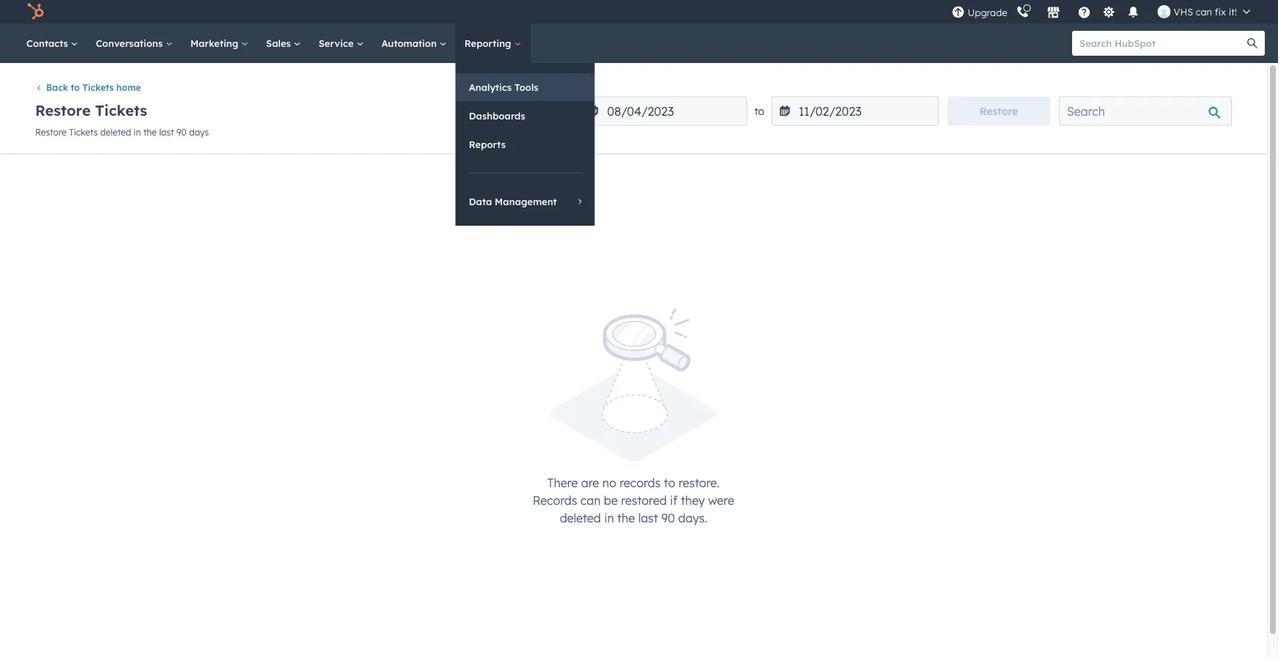 Task type: describe. For each thing, give the bounding box(es) containing it.
0 horizontal spatial 90
[[177, 127, 187, 138]]

upgrade image
[[952, 6, 965, 19]]

conversations
[[96, 37, 166, 49]]

records
[[533, 493, 577, 508]]

vhs
[[1174, 5, 1194, 18]]

data management
[[469, 195, 557, 207]]

contacts link
[[18, 23, 87, 63]]

conversations link
[[87, 23, 182, 63]]

tickets for restore tickets deleted in the last 90 days
[[69, 127, 98, 138]]

restore for restore tickets
[[35, 101, 91, 119]]

restore.
[[679, 475, 720, 490]]

search button
[[1241, 31, 1265, 56]]

restore button
[[948, 96, 1051, 126]]

deleted inside there are no records to restore. records can be restored if they were deleted in the last 90 days.
[[560, 511, 601, 525]]

restore for restore
[[980, 104, 1019, 117]]

Search search field
[[1059, 96, 1232, 126]]

service link
[[310, 23, 373, 63]]

eloise francis image
[[1158, 5, 1171, 18]]

were
[[708, 493, 735, 508]]

dashboards link
[[456, 102, 595, 130]]

reporting menu
[[456, 63, 595, 226]]

sales
[[266, 37, 294, 49]]

0 vertical spatial in
[[134, 127, 141, 138]]

be
[[604, 493, 618, 508]]

reports link
[[456, 131, 595, 158]]

upgrade
[[968, 7, 1008, 19]]

automation
[[382, 37, 440, 49]]

vhs can fix it!
[[1174, 5, 1238, 18]]

in inside there are no records to restore. records can be restored if they were deleted in the last 90 days.
[[605, 511, 614, 525]]

contacts
[[26, 37, 71, 49]]

the inside there are no records to restore. records can be restored if they were deleted in the last 90 days.
[[618, 511, 635, 525]]

to inside there are no records to restore. records can be restored if they were deleted in the last 90 days.
[[664, 475, 676, 490]]

reporting
[[465, 37, 514, 49]]

marketplaces button
[[1039, 0, 1069, 23]]

tickets for restore tickets
[[95, 101, 147, 119]]

if
[[670, 493, 678, 508]]

reporting link
[[456, 23, 530, 63]]

restore for restore tickets deleted in the last 90 days
[[35, 127, 67, 138]]

fix
[[1215, 5, 1227, 18]]

calling icon image
[[1017, 6, 1030, 19]]

data
[[469, 195, 492, 207]]

restore tickets deleted in the last 90 days
[[35, 127, 209, 138]]

90 inside there are no records to restore. records can be restored if they were deleted in the last 90 days.
[[662, 511, 675, 525]]

0 vertical spatial to
[[71, 82, 80, 93]]

they
[[681, 493, 705, 508]]

calling icon button
[[1011, 2, 1036, 21]]



Task type: locate. For each thing, give the bounding box(es) containing it.
menu
[[951, 0, 1261, 23]]

1 vertical spatial can
[[581, 493, 601, 508]]

deleted down records
[[560, 511, 601, 525]]

0 vertical spatial can
[[1196, 5, 1213, 18]]

hubspot link
[[18, 3, 55, 21]]

deleted down 'restore tickets'
[[100, 127, 131, 138]]

0 vertical spatial the
[[143, 127, 157, 138]]

automation link
[[373, 23, 456, 63]]

there are no records to restore. records can be restored if they were deleted in the last 90 days.
[[533, 475, 735, 525]]

settings link
[[1100, 4, 1119, 19]]

are
[[581, 475, 599, 490]]

in down home
[[134, 127, 141, 138]]

0 horizontal spatial to
[[71, 82, 80, 93]]

in
[[134, 127, 141, 138], [605, 511, 614, 525]]

tickets down 'restore tickets'
[[69, 127, 98, 138]]

marketing
[[190, 37, 241, 49]]

1 horizontal spatial in
[[605, 511, 614, 525]]

last
[[159, 127, 174, 138], [639, 511, 658, 525]]

menu containing vhs can fix it!
[[951, 0, 1261, 23]]

last left days
[[159, 127, 174, 138]]

dashboards
[[469, 110, 526, 122]]

2 horizontal spatial to
[[755, 104, 765, 117]]

0 vertical spatial last
[[159, 127, 174, 138]]

back to tickets home link
[[35, 82, 141, 93]]

the
[[143, 127, 157, 138], [618, 511, 635, 525]]

MM/DD/YYYY text field
[[580, 96, 747, 126]]

restore inside button
[[980, 104, 1019, 117]]

0 horizontal spatial in
[[134, 127, 141, 138]]

90
[[177, 127, 187, 138], [662, 511, 675, 525]]

0 horizontal spatial deleted
[[100, 127, 131, 138]]

1 horizontal spatial the
[[618, 511, 635, 525]]

there
[[548, 475, 578, 490]]

0 horizontal spatial last
[[159, 127, 174, 138]]

last inside there are no records to restore. records can be restored if they were deleted in the last 90 days.
[[639, 511, 658, 525]]

analytics tools
[[469, 81, 539, 93]]

search image
[[1248, 38, 1258, 48]]

days
[[189, 127, 209, 138]]

0 horizontal spatial the
[[143, 127, 157, 138]]

90 down if
[[662, 511, 675, 525]]

1 vertical spatial to
[[755, 104, 765, 117]]

tools
[[515, 81, 539, 93]]

back
[[46, 82, 68, 93]]

to
[[71, 82, 80, 93], [755, 104, 765, 117], [664, 475, 676, 490]]

1 horizontal spatial can
[[1196, 5, 1213, 18]]

0 vertical spatial deleted
[[100, 127, 131, 138]]

the down be
[[618, 511, 635, 525]]

deleted
[[100, 127, 131, 138], [560, 511, 601, 525]]

can inside vhs can fix it! popup button
[[1196, 5, 1213, 18]]

notifications button
[[1121, 0, 1146, 23]]

restored
[[621, 493, 667, 508]]

1 vertical spatial 90
[[662, 511, 675, 525]]

management
[[495, 195, 557, 207]]

restore
[[35, 101, 91, 119], [980, 104, 1019, 117], [35, 127, 67, 138]]

reports
[[469, 138, 506, 150]]

settings image
[[1103, 6, 1116, 19]]

notifications image
[[1127, 7, 1141, 20]]

1 horizontal spatial last
[[639, 511, 658, 525]]

0 vertical spatial tickets
[[83, 82, 114, 93]]

Search HubSpot search field
[[1073, 31, 1252, 56]]

2 vertical spatial to
[[664, 475, 676, 490]]

1 vertical spatial last
[[639, 511, 658, 525]]

1 vertical spatial in
[[605, 511, 614, 525]]

can down are
[[581, 493, 601, 508]]

help image
[[1078, 7, 1091, 20]]

1 vertical spatial the
[[618, 511, 635, 525]]

MM/DD/YYYY text field
[[772, 96, 939, 126]]

tickets up 'restore tickets'
[[83, 82, 114, 93]]

back to tickets home
[[46, 82, 141, 93]]

data management link
[[456, 188, 595, 216]]

1 horizontal spatial deleted
[[560, 511, 601, 525]]

can
[[1196, 5, 1213, 18], [581, 493, 601, 508]]

1 horizontal spatial 90
[[662, 511, 675, 525]]

to inside restore tickets banner
[[755, 104, 765, 117]]

restore tickets
[[35, 101, 147, 119]]

can left fix
[[1196, 5, 1213, 18]]

0 horizontal spatial can
[[581, 493, 601, 508]]

sales link
[[257, 23, 310, 63]]

home
[[116, 82, 141, 93]]

vhs can fix it! button
[[1149, 0, 1260, 23]]

in down be
[[605, 511, 614, 525]]

1 vertical spatial tickets
[[95, 101, 147, 119]]

1 vertical spatial deleted
[[560, 511, 601, 525]]

help button
[[1072, 0, 1097, 23]]

0 vertical spatial 90
[[177, 127, 187, 138]]

days.
[[679, 511, 708, 525]]

marketplaces image
[[1047, 7, 1061, 20]]

records
[[620, 475, 661, 490]]

1 horizontal spatial to
[[664, 475, 676, 490]]

2 vertical spatial tickets
[[69, 127, 98, 138]]

no
[[603, 475, 617, 490]]

analytics
[[469, 81, 512, 93]]

can inside there are no records to restore. records can be restored if they were deleted in the last 90 days.
[[581, 493, 601, 508]]

the left days
[[143, 127, 157, 138]]

service
[[319, 37, 357, 49]]

it!
[[1229, 5, 1238, 18]]

marketing link
[[182, 23, 257, 63]]

90 left days
[[177, 127, 187, 138]]

tickets
[[83, 82, 114, 93], [95, 101, 147, 119], [69, 127, 98, 138]]

tickets up restore tickets deleted in the last 90 days
[[95, 101, 147, 119]]

analytics tools link
[[456, 73, 595, 101]]

tickets inside restore tickets banner
[[95, 101, 147, 119]]

hubspot image
[[26, 3, 44, 21]]

last down restored
[[639, 511, 658, 525]]

restore tickets banner
[[35, 92, 1232, 126]]



Task type: vqa. For each thing, say whether or not it's contained in the screenshot.
home
yes



